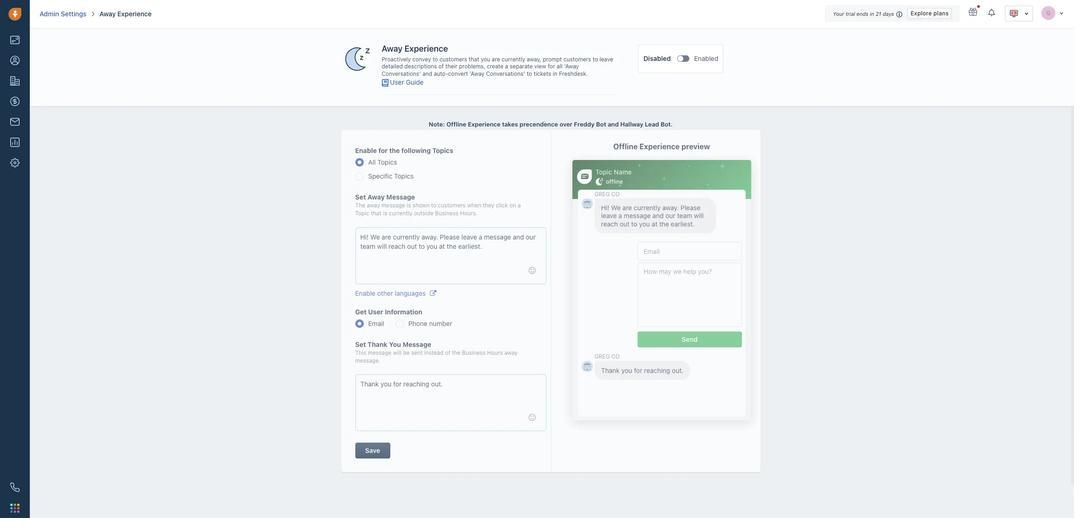 Task type: describe. For each thing, give the bounding box(es) containing it.
explore plans
[[911, 10, 949, 17]]

all
[[557, 63, 563, 70]]

user guide link
[[390, 78, 424, 86]]

user guide
[[390, 78, 424, 86]]

guide
[[406, 78, 424, 86]]

plans
[[934, 10, 949, 17]]

missing translation "unavailable" for locale "en-us" image
[[1009, 9, 1019, 18]]

phone image
[[10, 484, 20, 493]]

auto-
[[434, 70, 448, 77]]

view
[[534, 63, 546, 70]]

0 horizontal spatial 'away
[[470, 70, 485, 77]]

2 customers from the left
[[564, 56, 591, 63]]

away for away experience
[[100, 10, 116, 18]]

settings
[[61, 10, 86, 18]]

note: offline experience takes precendence over freddy bot and hallway lead bot.
[[429, 120, 673, 128]]

away for away experience proactively convey to customers that you are currently away, prompt customers to leave detailed descriptions of their problems, create a separate view for all 'away conversations' and auto-convert 'away conversations' to tickets in freshdesk.
[[382, 44, 403, 54]]

separate
[[510, 63, 533, 70]]

admin settings link
[[40, 9, 86, 19]]

are
[[492, 56, 500, 63]]

hallway
[[620, 120, 643, 128]]

proactively
[[382, 56, 411, 63]]

experience for away experience
[[117, 10, 152, 18]]

ends
[[857, 11, 869, 17]]

takes
[[502, 120, 518, 128]]

ic_arrow_down image
[[1059, 10, 1064, 16]]

create
[[487, 63, 504, 70]]

note:
[[429, 120, 445, 128]]

for
[[548, 63, 555, 70]]

currently
[[502, 56, 525, 63]]

phone element
[[6, 479, 24, 497]]

2 vertical spatial experience
[[468, 120, 501, 128]]

1 conversations' from the left
[[382, 70, 421, 77]]

enabled
[[694, 55, 718, 62]]

prompt
[[543, 56, 562, 63]]

convert
[[448, 70, 468, 77]]

admin
[[40, 10, 59, 18]]

1 customers from the left
[[440, 56, 467, 63]]

1 horizontal spatial 'away
[[564, 63, 579, 70]]

user
[[390, 78, 404, 86]]



Task type: locate. For each thing, give the bounding box(es) containing it.
away experience proactively convey to customers that you are currently away, prompt customers to leave detailed descriptions of their problems, create a separate view for all 'away conversations' and auto-convert 'away conversations' to tickets in freshdesk.
[[382, 44, 613, 77]]

to down the separate
[[527, 70, 532, 77]]

0 vertical spatial and
[[423, 70, 432, 77]]

0 vertical spatial away
[[100, 10, 116, 18]]

0 vertical spatial experience
[[117, 10, 152, 18]]

explore
[[911, 10, 932, 17]]

away,
[[527, 56, 541, 63]]

bell regular image
[[988, 8, 996, 17]]

to right the convey on the top left of the page
[[433, 56, 438, 63]]

problems,
[[459, 63, 485, 70]]

0 horizontal spatial conversations'
[[382, 70, 421, 77]]

freddy
[[574, 120, 595, 128]]

offline
[[446, 120, 466, 128]]

0 horizontal spatial in
[[553, 70, 557, 77]]

precendence
[[520, 120, 558, 128]]

disabled
[[644, 55, 671, 62]]

0 horizontal spatial to
[[433, 56, 438, 63]]

1 vertical spatial experience
[[405, 44, 448, 54]]

bot.
[[661, 120, 673, 128]]

21
[[876, 11, 881, 17]]

bot
[[596, 120, 606, 128]]

1 vertical spatial away
[[382, 44, 403, 54]]

leave
[[600, 56, 613, 63]]

days
[[883, 11, 894, 17]]

1 vertical spatial in
[[553, 70, 557, 77]]

None checkbox
[[677, 56, 689, 62]]

1 horizontal spatial experience
[[405, 44, 448, 54]]

their
[[445, 63, 457, 70]]

customers
[[440, 56, 467, 63], [564, 56, 591, 63]]

0 vertical spatial in
[[870, 11, 874, 17]]

1 horizontal spatial in
[[870, 11, 874, 17]]

'away up freshdesk.
[[564, 63, 579, 70]]

to left leave
[[593, 56, 598, 63]]

conversations' up user
[[382, 70, 421, 77]]

away experience
[[100, 10, 152, 18]]

and
[[423, 70, 432, 77], [608, 120, 619, 128]]

of
[[439, 63, 444, 70]]

0 horizontal spatial customers
[[440, 56, 467, 63]]

explore plans button
[[908, 8, 952, 19]]

2 horizontal spatial to
[[593, 56, 598, 63]]

1 horizontal spatial and
[[608, 120, 619, 128]]

freshworks switcher image
[[10, 504, 20, 514]]

admin settings
[[40, 10, 86, 18]]

trial
[[846, 11, 855, 17]]

1 vertical spatial and
[[608, 120, 619, 128]]

away up proactively
[[382, 44, 403, 54]]

away
[[100, 10, 116, 18], [382, 44, 403, 54]]

conversations' down a
[[486, 70, 525, 77]]

tickets
[[534, 70, 551, 77]]

away inside away experience proactively convey to customers that you are currently away, prompt customers to leave detailed descriptions of their problems, create a separate view for all 'away conversations' and auto-convert 'away conversations' to tickets in freshdesk.
[[382, 44, 403, 54]]

'away
[[564, 63, 579, 70], [470, 70, 485, 77]]

and down "descriptions"
[[423, 70, 432, 77]]

over
[[560, 120, 572, 128]]

you
[[481, 56, 490, 63]]

in inside away experience proactively convey to customers that you are currently away, prompt customers to leave detailed descriptions of their problems, create a separate view for all 'away conversations' and auto-convert 'away conversations' to tickets in freshdesk.
[[553, 70, 557, 77]]

your
[[833, 11, 844, 17]]

a
[[505, 63, 508, 70]]

detailed
[[382, 63, 403, 70]]

0 horizontal spatial away
[[100, 10, 116, 18]]

in down for
[[553, 70, 557, 77]]

away right settings
[[100, 10, 116, 18]]

in left 21
[[870, 11, 874, 17]]

convey
[[412, 56, 431, 63]]

customers up freshdesk.
[[564, 56, 591, 63]]

ic_info_icon image
[[896, 10, 903, 18]]

in
[[870, 11, 874, 17], [553, 70, 557, 77]]

1 horizontal spatial away
[[382, 44, 403, 54]]

to
[[433, 56, 438, 63], [593, 56, 598, 63], [527, 70, 532, 77]]

experience for away experience proactively convey to customers that you are currently away, prompt customers to leave detailed descriptions of their problems, create a separate view for all 'away conversations' and auto-convert 'away conversations' to tickets in freshdesk.
[[405, 44, 448, 54]]

'away down problems,
[[470, 70, 485, 77]]

2 conversations' from the left
[[486, 70, 525, 77]]

and right bot
[[608, 120, 619, 128]]

1 horizontal spatial conversations'
[[486, 70, 525, 77]]

experience inside away experience proactively convey to customers that you are currently away, prompt customers to leave detailed descriptions of their problems, create a separate view for all 'away conversations' and auto-convert 'away conversations' to tickets in freshdesk.
[[405, 44, 448, 54]]

freshdesk.
[[559, 70, 588, 77]]

1 horizontal spatial to
[[527, 70, 532, 77]]

1 horizontal spatial customers
[[564, 56, 591, 63]]

ic_arrow_down image
[[1024, 10, 1029, 17]]

0 horizontal spatial experience
[[117, 10, 152, 18]]

2 horizontal spatial experience
[[468, 120, 501, 128]]

experience
[[117, 10, 152, 18], [405, 44, 448, 54], [468, 120, 501, 128]]

lead
[[645, 120, 659, 128]]

customers up their
[[440, 56, 467, 63]]

conversations'
[[382, 70, 421, 77], [486, 70, 525, 77]]

your trial ends in 21 days
[[833, 11, 894, 17]]

0 horizontal spatial and
[[423, 70, 432, 77]]

that
[[469, 56, 479, 63]]

descriptions
[[404, 63, 437, 70]]

and inside away experience proactively convey to customers that you are currently away, prompt customers to leave detailed descriptions of their problems, create a separate view for all 'away conversations' and auto-convert 'away conversations' to tickets in freshdesk.
[[423, 70, 432, 77]]



Task type: vqa. For each thing, say whether or not it's contained in the screenshot.
separate at left
yes



